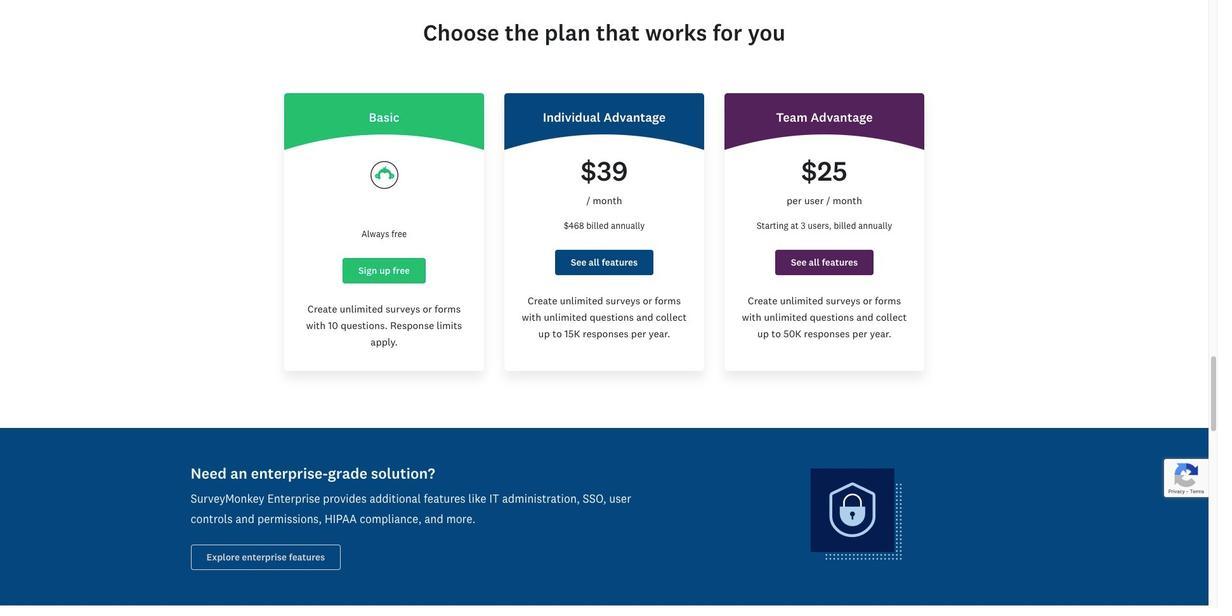 Task type: describe. For each thing, give the bounding box(es) containing it.
lock icon image
[[810, 469, 902, 561]]



Task type: vqa. For each thing, say whether or not it's contained in the screenshot.
Click to drag and drop 'image'
no



